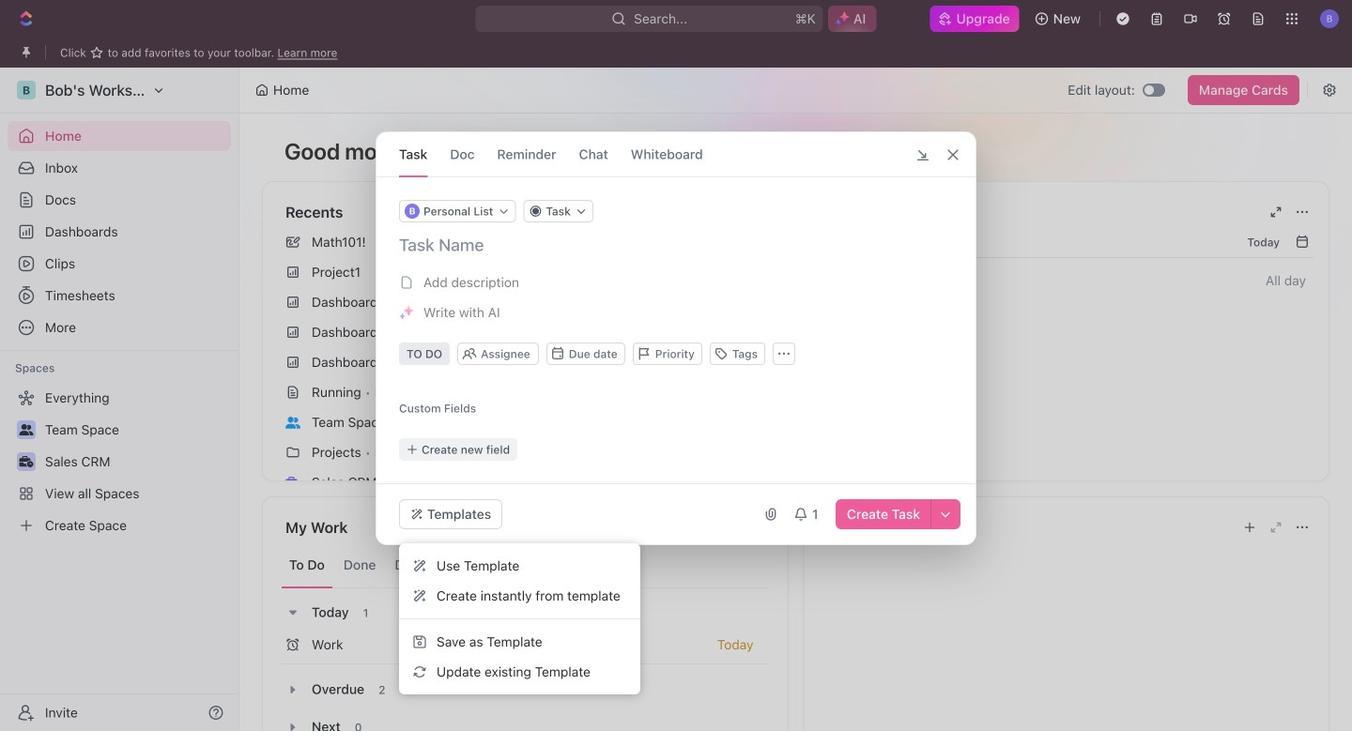Task type: locate. For each thing, give the bounding box(es) containing it.
Task Name text field
[[399, 234, 957, 256]]

tree
[[8, 383, 231, 541]]

tab list
[[282, 543, 769, 589]]

tree inside the sidebar navigation
[[8, 383, 231, 541]]

dialog
[[376, 131, 977, 546]]



Task type: vqa. For each thing, say whether or not it's contained in the screenshot.
THE SIDEBAR navigation
yes



Task type: describe. For each thing, give the bounding box(es) containing it.
sidebar navigation
[[0, 68, 239, 731]]

business time image
[[285, 477, 300, 489]]

user group image
[[285, 417, 300, 429]]



